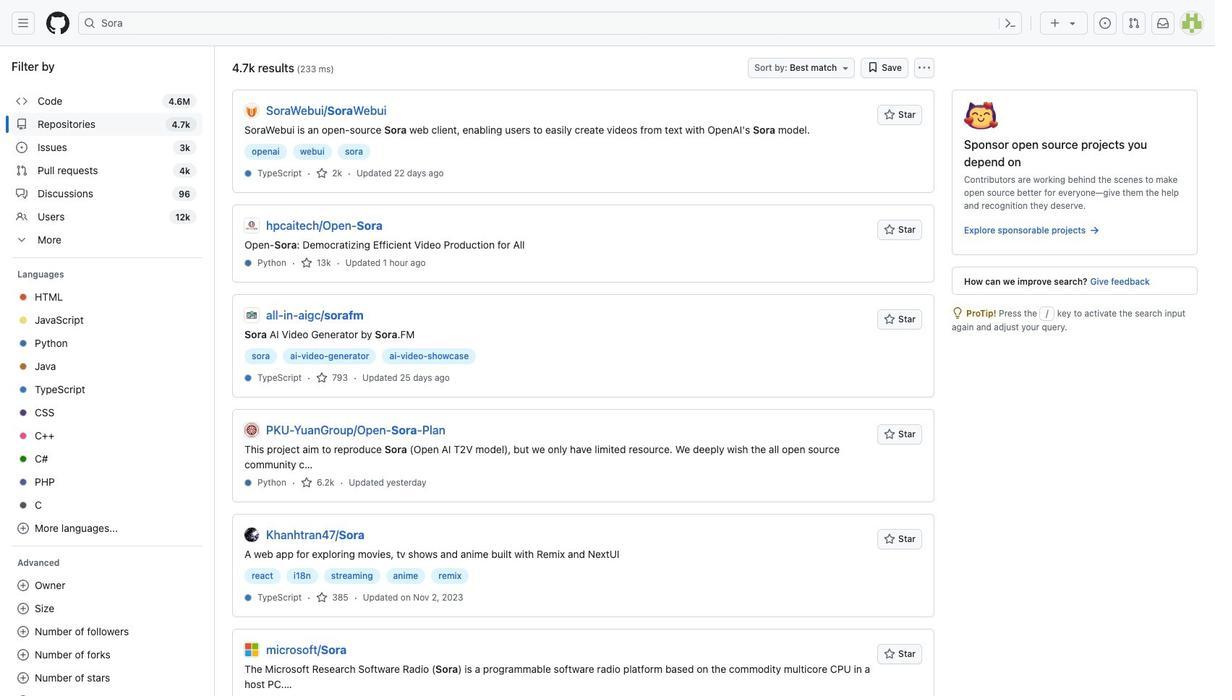 Task type: vqa. For each thing, say whether or not it's contained in the screenshot.
desktop download image
no



Task type: describe. For each thing, give the bounding box(es) containing it.
homepage image
[[46, 12, 69, 35]]

1 python language element from the top
[[258, 256, 286, 269]]

1 plus circle image from the top
[[17, 523, 29, 535]]

package icon image
[[964, 102, 998, 129]]

triangle down image
[[1067, 17, 1079, 29]]

2 plus circle image from the top
[[17, 580, 29, 592]]

draggable pane splitter slider
[[213, 46, 216, 697]]

1 plus circle image from the top
[[17, 603, 29, 615]]

4 plus circle image from the top
[[17, 673, 29, 684]]

3 typescript language element from the top
[[258, 591, 302, 604]]

plus image
[[1050, 17, 1061, 29]]

3 plus circle image from the top
[[17, 626, 29, 638]]



Task type: locate. For each thing, give the bounding box(es) containing it.
1 typescript language element from the top
[[258, 167, 302, 180]]

issue opened image
[[1100, 17, 1111, 29]]

git pull request image
[[1129, 17, 1140, 29]]

1 vertical spatial plus circle image
[[17, 650, 29, 661]]

1 vertical spatial python language element
[[258, 476, 286, 489]]

open column options image
[[919, 62, 930, 74]]

region
[[0, 46, 214, 697]]

plus circle image
[[17, 603, 29, 615], [17, 650, 29, 661]]

2 typescript language element from the top
[[258, 371, 302, 384]]

command palette image
[[1005, 17, 1016, 29]]

0 vertical spatial typescript language element
[[258, 167, 302, 180]]

sc 9kayk9 0 image
[[16, 95, 27, 107], [16, 119, 27, 130], [16, 211, 27, 223], [1089, 225, 1100, 237], [952, 307, 964, 319], [316, 372, 328, 384]]

1 vertical spatial typescript language element
[[258, 371, 302, 384]]

python language element
[[258, 256, 286, 269], [258, 476, 286, 489]]

sc 9kayk9 0 image
[[868, 61, 879, 73], [16, 142, 27, 153], [16, 165, 27, 177], [316, 167, 328, 179], [16, 188, 27, 200], [16, 234, 27, 246], [301, 257, 312, 269], [301, 477, 312, 489], [316, 592, 328, 604]]

0 vertical spatial plus circle image
[[17, 603, 29, 615]]

plus circle image
[[17, 523, 29, 535], [17, 580, 29, 592], [17, 626, 29, 638], [17, 673, 29, 684]]

2 vertical spatial typescript language element
[[258, 591, 302, 604]]

notifications image
[[1157, 17, 1169, 29]]

typescript language element
[[258, 167, 302, 180], [258, 371, 302, 384], [258, 591, 302, 604]]

0 vertical spatial python language element
[[258, 256, 286, 269]]

2 plus circle image from the top
[[17, 650, 29, 661]]

2 python language element from the top
[[258, 476, 286, 489]]



